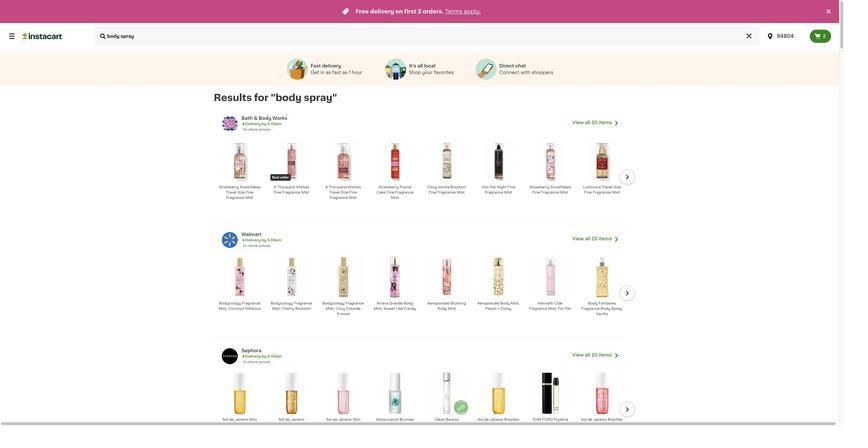 Task type: locate. For each thing, give the bounding box(es) containing it.
1 vertical spatial item carousel region
[[207, 253, 635, 341]]

2 wishes from the left
[[348, 186, 361, 189]]

view for bath & body works
[[572, 120, 584, 125]]

1 bodycology from the left
[[219, 302, 241, 306]]

snowflakes
[[240, 186, 261, 189], [550, 186, 571, 189]]

sol de janeiro brazilian crush body fragrance mist image
[[477, 373, 520, 415]]

3 sol from the left
[[326, 418, 332, 422]]

mist, inside bodycology fragrance mist, cozy fireside s'more
[[326, 307, 335, 311]]

3 bodycology from the left
[[323, 302, 345, 306]]

1 vertical spatial delivery
[[322, 64, 341, 68]]

1 horizontal spatial thousand
[[329, 186, 347, 189]]

0 horizontal spatial mini
[[249, 418, 257, 422]]

2 view all 20 items from the top
[[572, 237, 612, 241]]

tom ford fucking fabulous eau de parfum travel spray image
[[529, 373, 572, 415]]

janeiro down sol de janeiro brazilian crush body fragrance mist image
[[490, 418, 503, 422]]

mist, inside ariana grande body mist, sweet like candy
[[374, 307, 383, 311]]

janeiro for sol de janeiro mini brazilian crus
[[338, 418, 352, 422]]

a for a thousand wishes travel size fine fragrance mist
[[325, 186, 328, 189]]

3 store from the top
[[248, 361, 258, 364]]

walmart show all 20 items element
[[242, 231, 572, 238]]

& right bath
[[254, 116, 258, 121]]

kenneth cole fragrance mist, for her button
[[527, 256, 574, 316]]

mini for sol de janeiro mini brazilian crush bod
[[249, 418, 257, 422]]

all for bath & body works
[[585, 120, 590, 125]]

1 vertical spatial 20
[[592, 237, 598, 241]]

2 aeropostale from the left
[[477, 302, 499, 306]]

first
[[404, 9, 416, 14]]

mist, down cole
[[548, 307, 557, 311]]

aeropostale inside aeropostale blushing body mist
[[427, 302, 449, 306]]

thousand down 'a thousand wishes travel size fine fragrance mist' image
[[329, 186, 347, 189]]

peach
[[486, 307, 497, 311]]

aeropostale inside aeropostale body mist, peach + daisy
[[477, 302, 499, 306]]

crush inside sol de janeiro brazilian crush cheirosa '4
[[585, 424, 595, 427]]

2 vertical spatial by
[[262, 355, 266, 359]]

thousand for size
[[329, 186, 347, 189]]

on
[[395, 9, 403, 14]]

mist, up daisy at the bottom right of the page
[[511, 302, 520, 306]]

mini down sol de janeiro mini brazilian crush cheirosa '68 beija flor hair & body fragrance mist image
[[353, 418, 360, 422]]

de down sol de janeiro brazilian crush cheirosa '40 bom dia hair & body fragrance mist image
[[588, 418, 592, 422]]

1 wishes from the left
[[296, 186, 309, 189]]

aeropostale body mist, peach + daisy image
[[477, 256, 520, 299]]

delivery
[[370, 9, 394, 14], [322, 64, 341, 68]]

vanilla down fantasies
[[596, 313, 608, 316]]

0 horizontal spatial cozy
[[336, 307, 345, 311]]

a thousand wishes travel size fine fragrance mist
[[325, 186, 361, 200]]

1 horizontal spatial snowflakes
[[550, 186, 571, 189]]

sol inside sol de janeiro brazilian crush body fragranc
[[478, 418, 483, 422]]

1 horizontal spatial &
[[402, 424, 405, 427]]

2 by from the top
[[262, 239, 266, 242]]

by left 5:55pm at the left bottom of page
[[262, 239, 266, 242]]

view all 20 items for sephora
[[572, 353, 612, 358]]

store down sephora
[[248, 361, 258, 364]]

mini for sol de janeiro mini brazilian crus
[[353, 418, 360, 422]]

all
[[417, 64, 423, 68], [585, 120, 590, 125], [585, 237, 590, 241], [585, 353, 590, 358]]

5 janeiro from the left
[[593, 418, 607, 422]]

terms apply. link
[[445, 9, 481, 14]]

2 mini from the left
[[353, 418, 360, 422]]

1 horizontal spatial crush
[[478, 424, 489, 427]]

sol de janeiro brazilian crush cheirosa '40 bom dia hair & body fragrance mist image
[[581, 373, 623, 415]]

item carousel region
[[207, 137, 635, 224], [207, 253, 635, 341], [207, 370, 635, 427]]

de inside sol de janeiro mini brazilian crush bod
[[229, 418, 234, 422]]

strawberry down the strawberry snowflakes travel size fine fragrance mist image
[[219, 186, 239, 189]]

20
[[592, 120, 598, 125], [592, 237, 598, 241], [592, 353, 598, 358]]

3 delivery from the top
[[245, 355, 261, 359]]

1 horizontal spatial travel
[[329, 191, 340, 194]]

vanilla
[[438, 186, 450, 189], [596, 313, 608, 316]]

1 horizontal spatial size
[[341, 191, 348, 194]]

4 sol from the left
[[478, 418, 483, 422]]

0 vertical spatial items
[[599, 120, 612, 125]]

mist, inside bodycology fragrance mist, cherry blossom
[[272, 307, 281, 311]]

de down sol de janeiro mini brazilian crush body fragrance mist "image"
[[229, 418, 234, 422]]

sephora show all 20 items element
[[242, 348, 572, 354]]

0 horizontal spatial &
[[254, 116, 258, 121]]

tom ford fucking fabulous eau d
[[532, 418, 568, 427]]

1 item carousel region from the top
[[207, 137, 635, 224]]

body fantasies fragrance body spray, vanilla button
[[579, 256, 625, 321]]

mini down sol de janeiro mini brazilian crush body fragrance mist "image"
[[249, 418, 257, 422]]

size right luminous
[[613, 186, 621, 189]]

bodycology up s'more
[[323, 302, 345, 306]]

it's
[[409, 64, 416, 68]]

0 vertical spatial in-
[[243, 128, 248, 132]]

cake
[[376, 191, 386, 194]]

bodycology up coconut on the bottom left
[[219, 302, 241, 306]]

thousand
[[277, 186, 295, 189], [329, 186, 347, 189]]

1 vertical spatial &
[[402, 424, 405, 427]]

fragrance inside strawberry snowflakes fine fragrance mist
[[541, 191, 559, 194]]

3 20 from the top
[[592, 353, 598, 358]]

fine inside strawberry pound cake fine fragrance mist
[[387, 191, 394, 194]]

0 horizontal spatial vanilla
[[438, 186, 450, 189]]

sol down sol de janeiro mini brazilian crush body fragrance mist "image"
[[223, 418, 228, 422]]

1 vertical spatial view all 20 items
[[572, 237, 612, 241]]

all for sephora
[[585, 353, 590, 358]]

in- down bath
[[243, 128, 248, 132]]

cheirosa left 71
[[271, 424, 288, 427]]

1 aeropostale from the left
[[427, 302, 449, 306]]

sol down sol de janeiro mini brazilian crush cheirosa '68 beija flor hair & body fragrance mist image
[[326, 418, 332, 422]]

crush inside sol de janeiro brazilian crush body fragranc
[[478, 424, 489, 427]]

cozy vanilla bourbon fine fragrance mist
[[427, 186, 466, 194]]

mist, inside aeropostale body mist, peach + daisy
[[511, 302, 520, 306]]

in- down walmart
[[243, 244, 248, 248]]

1 delivery from the top
[[245, 122, 261, 126]]

by left '6:00pm'
[[262, 355, 266, 359]]

1 sol from the left
[[223, 418, 228, 422]]

bath & body works show all 20 items element
[[242, 115, 572, 122]]

0 horizontal spatial size
[[237, 191, 245, 194]]

store down delivery by 5:50pm
[[248, 128, 258, 132]]

None search field
[[95, 27, 760, 46]]

2 vertical spatial items
[[599, 353, 612, 358]]

maroc
[[381, 424, 392, 427]]

instacart logo image
[[22, 32, 62, 40]]

1 horizontal spatial a
[[325, 186, 328, 189]]

1 crush from the left
[[237, 424, 248, 427]]

1 horizontal spatial cozy
[[427, 186, 437, 189]]

3 item carousel region from the top
[[207, 370, 635, 427]]

snowflakes inside strawberry snowflakes travel size fine fragrance mist
[[240, 186, 261, 189]]

mist inside sol de janeiro cheirosa 71 body mist
[[304, 424, 312, 427]]

2 store from the top
[[248, 244, 258, 248]]

0 vertical spatial view all 20 items
[[572, 120, 612, 125]]

body up daisy at the bottom right of the page
[[500, 302, 510, 306]]

1 in- from the top
[[243, 128, 248, 132]]

mini
[[249, 418, 257, 422], [353, 418, 360, 422]]

travel down the strawberry snowflakes travel size fine fragrance mist image
[[226, 191, 236, 194]]

delivery down walmart
[[245, 239, 261, 242]]

strawberry down strawberry snowflakes fine fragrance mist image at the right of the page
[[529, 186, 549, 189]]

2 vertical spatial 20
[[592, 353, 598, 358]]

janeiro up 71
[[291, 418, 304, 422]]

aeropostale left blushing
[[427, 302, 449, 306]]

janeiro down sol de janeiro mini brazilian crush body fragrance mist "image"
[[235, 418, 248, 422]]

mini inside sol de janeiro mini brazilian crush bod
[[249, 418, 257, 422]]

2 strawberry from the left
[[379, 186, 399, 189]]

travel right luminous
[[602, 186, 613, 189]]

body right 71
[[293, 424, 303, 427]]

0 horizontal spatial snowflakes
[[240, 186, 261, 189]]

into the night fine fragrance mist image
[[477, 140, 520, 182]]

fragrance inside the a thousand wishes fine fragrance mist
[[282, 191, 301, 194]]

1 vertical spatial by
[[262, 239, 266, 242]]

terms
[[445, 9, 462, 14]]

apply.
[[464, 9, 481, 14]]

body left fantasies
[[588, 302, 598, 306]]

fast delivery
[[311, 64, 341, 68]]

2 vertical spatial prices
[[259, 361, 271, 364]]

1 a from the left
[[274, 186, 276, 189]]

snowflakes inside strawberry snowflakes fine fragrance mist
[[550, 186, 571, 189]]

cherry
[[282, 307, 294, 311]]

3 in-store prices from the top
[[243, 361, 271, 364]]

in-store prices
[[243, 128, 271, 132], [243, 244, 271, 248], [243, 361, 271, 364]]

4 janeiro from the left
[[490, 418, 503, 422]]

0 vertical spatial view
[[572, 120, 584, 125]]

crush
[[237, 424, 248, 427], [478, 424, 489, 427], [585, 424, 595, 427]]

mist, down the ariana
[[374, 307, 383, 311]]

strawberry for travel
[[219, 186, 239, 189]]

fireside
[[346, 307, 361, 311]]

delivery inside the limited time offer "region"
[[370, 9, 394, 14]]

prices down delivery by 5:50pm
[[259, 128, 271, 132]]

bodycology
[[219, 302, 241, 306], [271, 302, 293, 306], [323, 302, 345, 306]]

2 vertical spatial delivery
[[245, 355, 261, 359]]

1 thousand from the left
[[277, 186, 295, 189]]

body down sol de janeiro brazilian crush body fragrance mist image
[[490, 424, 500, 427]]

a down best
[[274, 186, 276, 189]]

0 vertical spatial delivery
[[245, 122, 261, 126]]

view all 20 items for bath & body works
[[572, 120, 612, 125]]

janeiro inside sol de janeiro cheirosa 71 body mist
[[291, 418, 304, 422]]

janeiro down sol de janeiro brazilian crush cheirosa '40 bom dia hair & body fragrance mist image
[[593, 418, 607, 422]]

sol inside sol de janeiro mini brazilian crus
[[326, 418, 332, 422]]

mist, left fireside on the bottom left of page
[[326, 307, 335, 311]]

cheirosa inside sol de janeiro brazilian crush cheirosa '4
[[596, 424, 613, 427]]

size
[[613, 186, 621, 189], [237, 191, 245, 194], [341, 191, 348, 194]]

3 janeiro from the left
[[338, 418, 352, 422]]

store
[[248, 128, 258, 132], [248, 244, 258, 248], [248, 361, 258, 364]]

2 horizontal spatial size
[[613, 186, 621, 189]]

delivery left on
[[370, 9, 394, 14]]

de for sol de janeiro brazilian crush body fragranc
[[484, 418, 489, 422]]

& right the hair
[[402, 424, 405, 427]]

wishes inside the a thousand wishes fine fragrance mist
[[296, 186, 309, 189]]

sol de janeiro cheirosa 71 body mist image
[[270, 373, 313, 415]]

blushing
[[450, 302, 466, 306]]

0 horizontal spatial thousand
[[277, 186, 295, 189]]

2 de from the left
[[285, 418, 290, 422]]

wishes inside a thousand wishes travel size fine fragrance mist
[[348, 186, 361, 189]]

2 in- from the top
[[243, 244, 248, 248]]

luminous travel size fine fragrance mist
[[583, 186, 621, 194]]

mist inside strawberry snowflakes travel size fine fragrance mist
[[245, 196, 253, 200]]

body down aeropostale blushing body mist image
[[438, 307, 447, 311]]

prices
[[259, 128, 271, 132], [259, 244, 271, 248], [259, 361, 271, 364]]

mini inside sol de janeiro mini brazilian crus
[[353, 418, 360, 422]]

0 vertical spatial store
[[248, 128, 258, 132]]

size inside strawberry snowflakes travel size fine fragrance mist
[[237, 191, 245, 194]]

de up 71
[[285, 418, 290, 422]]

prices for bath & body works
[[259, 128, 271, 132]]

delivery for free
[[370, 9, 394, 14]]

it's all local
[[409, 64, 435, 68]]

size down 'a thousand wishes travel size fine fragrance mist' image
[[341, 191, 348, 194]]

de for sol de janeiro cheirosa 71 body mist
[[285, 418, 290, 422]]

1 vertical spatial items
[[599, 237, 612, 241]]

0 vertical spatial in-store prices
[[243, 128, 271, 132]]

janeiro inside sol de janeiro mini brazilian crush bod
[[235, 418, 248, 422]]

ariana grande body mist, sweet like candy image
[[374, 256, 416, 299]]

0 vertical spatial by
[[262, 122, 266, 126]]

in-store prices down delivery by 5:55pm
[[243, 244, 271, 248]]

item carousel region containing bodycology fragrance mist, coconut hibiscus
[[207, 253, 635, 341]]

body up candy
[[404, 302, 413, 306]]

wishes down a thousand wishes fine fragrance mist image
[[296, 186, 309, 189]]

3 in- from the top
[[243, 361, 248, 364]]

size inside a thousand wishes travel size fine fragrance mist
[[341, 191, 348, 194]]

1 horizontal spatial delivery
[[370, 9, 394, 14]]

0 horizontal spatial wishes
[[296, 186, 309, 189]]

travel inside the luminous travel size fine fragrance mist
[[602, 186, 613, 189]]

janeiro for sol de janeiro mini brazilian crush bod
[[235, 418, 248, 422]]

bodycology up cherry at the left of page
[[271, 302, 293, 306]]

fragrance inside cozy vanilla bourbon fine fragrance mist
[[438, 191, 456, 194]]

bodycology inside bodycology fragrance mist, coconut hibiscus
[[219, 302, 241, 306]]

2 thousand from the left
[[329, 186, 347, 189]]

janeiro for sol de janeiro cheirosa 71 body mist
[[291, 418, 304, 422]]

0 horizontal spatial a
[[274, 186, 276, 189]]

collective
[[430, 424, 448, 427]]

strawberry up "cake"
[[379, 186, 399, 189]]

fine
[[508, 186, 515, 189], [246, 191, 254, 194], [274, 191, 281, 194], [349, 191, 357, 194], [387, 191, 394, 194], [429, 191, 437, 194], [532, 191, 540, 194], [584, 191, 592, 194]]

1 strawberry from the left
[[219, 186, 239, 189]]

ariana
[[377, 302, 388, 306]]

de
[[229, 418, 234, 422], [285, 418, 290, 422], [333, 418, 337, 422], [484, 418, 489, 422], [588, 418, 592, 422]]

de down sol de janeiro mini brazilian crush cheirosa '68 beija flor hair & body fragrance mist image
[[333, 418, 337, 422]]

brazilian inside sol de janeiro mini brazilian crus
[[330, 424, 345, 427]]

body
[[259, 116, 271, 121], [404, 302, 413, 306], [500, 302, 510, 306], [588, 302, 598, 306], [438, 307, 447, 311], [601, 307, 610, 311], [293, 424, 303, 427], [490, 424, 500, 427]]

0 vertical spatial prices
[[259, 128, 271, 132]]

de down sol de janeiro brazilian crush body fragrance mist image
[[484, 418, 489, 422]]

&
[[254, 116, 258, 121], [402, 424, 405, 427]]

1 vertical spatial view
[[572, 237, 584, 241]]

1 items from the top
[[599, 120, 612, 125]]

sol de janeiro brazilian crush body fragranc button
[[475, 372, 522, 427]]

thousand inside the a thousand wishes fine fragrance mist
[[277, 186, 295, 189]]

2 prices from the top
[[259, 244, 271, 248]]

1 vertical spatial in-store prices
[[243, 244, 271, 248]]

size down the strawberry snowflakes travel size fine fragrance mist image
[[237, 191, 245, 194]]

0 vertical spatial delivery
[[370, 9, 394, 14]]

mist inside the luminous travel size fine fragrance mist
[[612, 191, 620, 194]]

de for sol de janeiro mini brazilian crus
[[333, 418, 337, 422]]

wishes down 'a thousand wishes travel size fine fragrance mist' image
[[348, 186, 361, 189]]

1 94804 button from the left
[[762, 27, 810, 46]]

strawberry pound cake fine fragrance mist
[[376, 186, 414, 200]]

body up delivery by 5:50pm
[[259, 116, 271, 121]]

1 de from the left
[[229, 418, 234, 422]]

prices down delivery by 5:55pm
[[259, 244, 271, 248]]

1 vertical spatial store
[[248, 244, 258, 248]]

20 for walmart
[[592, 237, 598, 241]]

2 vertical spatial in-
[[243, 361, 248, 364]]

0 vertical spatial item carousel region
[[207, 137, 635, 224]]

sol inside sol de janeiro brazilian crush cheirosa '4
[[581, 418, 587, 422]]

1 horizontal spatial mini
[[353, 418, 360, 422]]

travel inside strawberry snowflakes travel size fine fragrance mist
[[226, 191, 236, 194]]

1 view all 20 items from the top
[[572, 120, 612, 125]]

luminous travel size fine fragrance mist button
[[579, 139, 625, 199]]

2 items from the top
[[599, 237, 612, 241]]

fragrance inside the luminous travel size fine fragrance mist
[[593, 191, 611, 194]]

fine inside cozy vanilla bourbon fine fragrance mist
[[429, 191, 437, 194]]

mist inside aeropostale blushing body mist
[[448, 307, 456, 311]]

2 horizontal spatial travel
[[602, 186, 613, 189]]

3 de from the left
[[333, 418, 337, 422]]

5 de from the left
[[588, 418, 592, 422]]

item carousel region for sephora
[[207, 370, 635, 427]]

2 item carousel region from the top
[[207, 253, 635, 341]]

janeiro inside sol de janeiro mini brazilian crus
[[338, 418, 352, 422]]

2 a from the left
[[325, 186, 328, 189]]

fine inside the luminous travel size fine fragrance mist
[[584, 191, 592, 194]]

1 horizontal spatial strawberry
[[379, 186, 399, 189]]

1 by from the top
[[262, 122, 266, 126]]

store for sephora
[[248, 361, 258, 364]]

mist inside into the night fine fragrance mist
[[504, 191, 512, 194]]

1 mini from the left
[[249, 418, 257, 422]]

2 20 from the top
[[592, 237, 598, 241]]

1 horizontal spatial bodycology
[[271, 302, 293, 306]]

snowflakes down the strawberry snowflakes travel size fine fragrance mist image
[[240, 186, 261, 189]]

store for walmart
[[248, 244, 258, 248]]

0 horizontal spatial travel
[[226, 191, 236, 194]]

2 delivery from the top
[[245, 239, 261, 242]]

1 prices from the top
[[259, 128, 271, 132]]

fast
[[311, 64, 321, 68]]

delivery right fast
[[322, 64, 341, 68]]

strawberry for cake
[[379, 186, 399, 189]]

2 cheirosa from the left
[[596, 424, 613, 427]]

3 view from the top
[[572, 353, 584, 358]]

bourbon
[[450, 186, 466, 189]]

store down walmart
[[248, 244, 258, 248]]

janeiro inside sol de janeiro brazilian crush cheirosa '4
[[593, 418, 607, 422]]

cozy left bourbon
[[427, 186, 437, 189]]

de inside sol de janeiro cheirosa 71 body mist
[[285, 418, 290, 422]]

size inside the luminous travel size fine fragrance mist
[[613, 186, 621, 189]]

1 horizontal spatial wishes
[[348, 186, 361, 189]]

sol inside sol de janeiro mini brazilian crush bod
[[223, 418, 228, 422]]

brumes
[[400, 418, 414, 422]]

item carousel region containing strawberry snowflakes travel size fine fragrance mist
[[207, 137, 635, 224]]

3 view all 20 items from the top
[[572, 353, 612, 358]]

a thousand wishes travel size fine fragrance mist button
[[320, 139, 366, 205]]

direct chat
[[499, 64, 526, 68]]

travel inside a thousand wishes travel size fine fragrance mist
[[329, 191, 340, 194]]

bodycology fragrance mist, cozy fireside s'more button
[[320, 256, 366, 321]]

3 by from the top
[[262, 355, 266, 359]]

fragrance inside the body fantasies fragrance body spray, vanilla
[[581, 307, 600, 311]]

by down bath & body works
[[262, 122, 266, 126]]

a for a thousand wishes fine fragrance mist
[[274, 186, 276, 189]]

fine inside strawberry snowflakes travel size fine fragrance mist
[[246, 191, 254, 194]]

bodycology inside bodycology fragrance mist, cozy fireside s'more
[[323, 302, 345, 306]]

0 horizontal spatial bodycology
[[219, 302, 241, 306]]

aeropostale for mist
[[427, 302, 449, 306]]

cheirosa inside sol de janeiro cheirosa 71 body mist
[[271, 424, 288, 427]]

strawberry snowflakes travel size fine fragrance mist image
[[218, 140, 261, 182]]

sol de janeiro mini brazilian crus
[[323, 418, 364, 427]]

in-store prices down the delivery by 6:00pm
[[243, 361, 271, 364]]

Search field
[[95, 27, 760, 46]]

2 sol from the left
[[279, 418, 284, 422]]

fragrance
[[282, 191, 301, 194], [395, 191, 414, 194], [438, 191, 456, 194], [485, 191, 503, 194], [541, 191, 559, 194], [593, 191, 611, 194], [226, 196, 244, 200], [330, 196, 348, 200], [242, 302, 260, 306], [294, 302, 312, 306], [346, 302, 364, 306], [529, 307, 547, 311], [581, 307, 600, 311]]

janeiro for sol de janeiro brazilian crush body fragranc
[[490, 418, 503, 422]]

1 store from the top
[[248, 128, 258, 132]]

cozy vanilla bourbon fine fragrance mist button
[[424, 139, 470, 199]]

vanilla inside cozy vanilla bourbon fine fragrance mist
[[438, 186, 450, 189]]

strawberry inside strawberry pound cake fine fragrance mist
[[379, 186, 399, 189]]

0 vertical spatial cozy
[[427, 186, 437, 189]]

2 bodycology from the left
[[271, 302, 293, 306]]

bodycology inside bodycology fragrance mist, cherry blossom
[[271, 302, 293, 306]]

2 crush from the left
[[478, 424, 489, 427]]

2 horizontal spatial strawberry
[[529, 186, 549, 189]]

strawberry inside strawberry snowflakes fine fragrance mist
[[529, 186, 549, 189]]

snowflakes for fine
[[240, 186, 261, 189]]

snowflakes down strawberry snowflakes fine fragrance mist image at the right of the page
[[550, 186, 571, 189]]

mist inside cozy vanilla bourbon fine fragrance mist
[[457, 191, 465, 194]]

2 horizontal spatial bodycology
[[323, 302, 345, 306]]

cozy up s'more
[[336, 307, 345, 311]]

de inside sol de janeiro brazilian crush cheirosa '4
[[588, 418, 592, 422]]

2 view from the top
[[572, 237, 584, 241]]

fragrance inside bodycology fragrance mist, cozy fireside s'more
[[346, 302, 364, 306]]

janeiro down sol de janeiro mini brazilian crush cheirosa '68 beija flor hair & body fragrance mist image
[[338, 418, 352, 422]]

de inside sol de janeiro mini brazilian crus
[[333, 418, 337, 422]]

in- down sephora
[[243, 361, 248, 364]]

brazilian inside sol de janeiro mini brazilian crush bod
[[221, 424, 236, 427]]

0 vertical spatial vanilla
[[438, 186, 450, 189]]

a inside the a thousand wishes fine fragrance mist
[[274, 186, 276, 189]]

store for bath & body works
[[248, 128, 258, 132]]

fragrance inside strawberry pound cake fine fragrance mist
[[395, 191, 414, 194]]

into the night fine fragrance mist button
[[475, 139, 522, 199]]

sol down sol de janeiro cheirosa 71 body mist image
[[279, 418, 284, 422]]

0 horizontal spatial crush
[[237, 424, 248, 427]]

spray"
[[304, 93, 337, 103]]

4 de from the left
[[484, 418, 489, 422]]

sol for sol de janeiro brazilian crush body fragranc
[[478, 418, 483, 422]]

"body
[[271, 93, 302, 103]]

cheirosa down sol de janeiro brazilian crush cheirosa '40 bom dia hair & body fragrance mist image
[[596, 424, 613, 427]]

sol de janeiro brazilian crush cheirosa '4 button
[[579, 372, 625, 427]]

delivery by 6:00pm
[[245, 355, 282, 359]]

2 in-store prices from the top
[[243, 244, 271, 248]]

1 in-store prices from the top
[[243, 128, 271, 132]]

in-store prices down delivery by 5:50pm
[[243, 128, 271, 132]]

1 horizontal spatial vanilla
[[596, 313, 608, 316]]

a down 'a thousand wishes travel size fine fragrance mist' image
[[325, 186, 328, 189]]

sol de janeiro cheirosa 71 body mist button
[[268, 372, 315, 427]]

delivery down sephora
[[245, 355, 261, 359]]

1 horizontal spatial aeropostale
[[477, 302, 499, 306]]

daisy
[[501, 307, 511, 311]]

de inside sol de janeiro brazilian crush body fragranc
[[484, 418, 489, 422]]

travel
[[602, 186, 613, 189], [226, 191, 236, 194], [329, 191, 340, 194]]

item carousel region containing sol de janeiro mini brazilian crush bod
[[207, 370, 635, 427]]

1 vertical spatial vanilla
[[596, 313, 608, 316]]

mist, inside bodycology fragrance mist, coconut hibiscus
[[219, 307, 227, 311]]

in-
[[243, 128, 248, 132], [243, 244, 248, 248], [243, 361, 248, 364]]

items
[[599, 120, 612, 125], [599, 237, 612, 241], [599, 353, 612, 358]]

1 cheirosa from the left
[[271, 424, 288, 427]]

into
[[482, 186, 489, 189]]

thousand down seller
[[277, 186, 295, 189]]

aeropostale up peach
[[477, 302, 499, 306]]

thousand inside a thousand wishes travel size fine fragrance mist
[[329, 186, 347, 189]]

0 horizontal spatial cheirosa
[[271, 424, 288, 427]]

fragrance inside a thousand wishes travel size fine fragrance mist
[[330, 196, 348, 200]]

vanilla left bourbon
[[438, 186, 450, 189]]

sol right fucking
[[581, 418, 587, 422]]

3 strawberry from the left
[[529, 186, 549, 189]]

3 prices from the top
[[259, 361, 271, 364]]

1 vertical spatial in-
[[243, 244, 248, 248]]

delivery down bath
[[245, 122, 261, 126]]

3 items from the top
[[599, 353, 612, 358]]

1 vertical spatial cozy
[[336, 307, 345, 311]]

2 janeiro from the left
[[291, 418, 304, 422]]

delivery for bath & body works
[[245, 122, 261, 126]]

20 for sephora
[[592, 353, 598, 358]]

94804 button
[[762, 27, 810, 46], [766, 27, 806, 46]]

mist, inside kenneth cole fragrance mist, for her
[[548, 307, 557, 311]]

a thousand wishes travel size fine fragrance mist image
[[322, 140, 365, 182]]

janeiro inside sol de janeiro brazilian crush body fragranc
[[490, 418, 503, 422]]

moroccanoil
[[376, 418, 399, 422]]

2 snowflakes from the left
[[550, 186, 571, 189]]

0 horizontal spatial aeropostale
[[427, 302, 449, 306]]

2 vertical spatial item carousel region
[[207, 370, 635, 427]]

2 vertical spatial store
[[248, 361, 258, 364]]

item carousel region for bath & body works
[[207, 137, 635, 224]]

mist, left coconut on the bottom left
[[219, 307, 227, 311]]

1 horizontal spatial cheirosa
[[596, 424, 613, 427]]

1 view from the top
[[572, 120, 584, 125]]

1 snowflakes from the left
[[240, 186, 261, 189]]

0 vertical spatial 20
[[592, 120, 598, 125]]

aeropostale
[[427, 302, 449, 306], [477, 302, 499, 306]]

sol right beauty at the bottom of page
[[478, 418, 483, 422]]

a inside a thousand wishes travel size fine fragrance mist
[[325, 186, 328, 189]]

1 vertical spatial prices
[[259, 244, 271, 248]]

0 horizontal spatial delivery
[[322, 64, 341, 68]]

by
[[262, 122, 266, 126], [262, 239, 266, 242], [262, 355, 266, 359]]

prices down the delivery by 6:00pm
[[259, 361, 271, 364]]

1 20 from the top
[[592, 120, 598, 125]]

2 vertical spatial view
[[572, 353, 584, 358]]

strawberry
[[219, 186, 239, 189], [379, 186, 399, 189], [529, 186, 549, 189]]

strawberry for fine
[[529, 186, 549, 189]]

3 crush from the left
[[585, 424, 595, 427]]

1 vertical spatial delivery
[[245, 239, 261, 242]]

hair
[[393, 424, 401, 427]]

travel down 'a thousand wishes travel size fine fragrance mist' image
[[329, 191, 340, 194]]

body inside sol de janeiro brazilian crush body fragranc
[[490, 424, 500, 427]]

2 vertical spatial in-store prices
[[243, 361, 271, 364]]

1 janeiro from the left
[[235, 418, 248, 422]]

brazilian
[[504, 418, 520, 422], [608, 418, 623, 422], [221, 424, 236, 427], [330, 424, 345, 427]]

sol inside sol de janeiro cheirosa 71 body mist
[[279, 418, 284, 422]]

2 horizontal spatial crush
[[585, 424, 595, 427]]

mist, left cherry at the left of page
[[272, 307, 281, 311]]

bath
[[242, 116, 253, 121]]

2 vertical spatial view all 20 items
[[572, 353, 612, 358]]

strawberry inside strawberry snowflakes travel size fine fragrance mist
[[219, 186, 239, 189]]

5 sol from the left
[[581, 418, 587, 422]]

0 horizontal spatial strawberry
[[219, 186, 239, 189]]



Task type: describe. For each thing, give the bounding box(es) containing it.
results for "body spray"
[[214, 93, 337, 103]]

grande
[[389, 302, 403, 306]]

body fantasies fragrance body spray, vanilla image
[[581, 256, 623, 299]]

sol de janeiro cheirosa 71 body mist
[[271, 418, 312, 427]]

delivery for sephora
[[245, 355, 261, 359]]

in-store prices for walmart
[[243, 244, 271, 248]]

aeropostale blushing body mist button
[[424, 256, 470, 316]]

bodycology for coconut
[[219, 302, 241, 306]]

in- for sephora
[[243, 361, 248, 364]]

aeropostale body mist, peach + daisy
[[477, 302, 520, 311]]

fine inside the a thousand wishes fine fragrance mist
[[274, 191, 281, 194]]

all for walmart
[[585, 237, 590, 241]]

delivery by 5:55pm
[[245, 239, 282, 242]]

fucking
[[554, 418, 568, 422]]

eau
[[553, 424, 560, 427]]

mist inside the a thousand wishes fine fragrance mist
[[301, 191, 309, 194]]

by for bath & body works
[[262, 122, 266, 126]]

sol de janeiro mini brazilian crush body fragrance mist image
[[218, 373, 261, 415]]

crush inside sol de janeiro mini brazilian crush bod
[[237, 424, 248, 427]]

strawberry snowflakes fine fragrance mist
[[529, 186, 571, 194]]

thousand for fragrance
[[277, 186, 295, 189]]

prices for walmart
[[259, 244, 271, 248]]

5:50pm
[[267, 122, 282, 126]]

a thousand wishes fine fragrance mist image
[[270, 140, 313, 182]]

luminous travel size fine fragrance mist image
[[581, 140, 623, 182]]

body inside ariana grande body mist, sweet like candy
[[404, 302, 413, 306]]

by for walmart
[[262, 239, 266, 242]]

cole
[[554, 302, 563, 306]]

sephora
[[242, 349, 261, 353]]

aeropostale for peach
[[477, 302, 499, 306]]

ariana grande body mist, sweet like candy
[[374, 302, 416, 311]]

tom
[[532, 418, 541, 422]]

mist inside strawberry snowflakes fine fragrance mist
[[560, 191, 568, 194]]

sol for sol de janeiro mini brazilian crush bod
[[223, 418, 228, 422]]

bodycology fragrance mist, coconut hibiscus
[[219, 302, 261, 311]]

works
[[272, 116, 287, 121]]

snowflakes for mist
[[550, 186, 571, 189]]

sol de janeiro mini brazilian crush cheirosa '68 beija flor hair & body fragrance mist image
[[322, 373, 365, 415]]

fabulous
[[535, 424, 552, 427]]

view for walmart
[[572, 237, 584, 241]]

sol de janeiro brazilian crush cheirosa '4
[[581, 418, 623, 427]]

janeiro for sol de janeiro brazilian crush cheirosa '4
[[593, 418, 607, 422]]

for
[[558, 307, 564, 311]]

by for sephora
[[262, 355, 266, 359]]

& inside moroccanoil brumes du maroc hair & bod
[[402, 424, 405, 427]]

in-store prices for sephora
[[243, 361, 271, 364]]

20 for bath & body works
[[592, 120, 598, 125]]

for
[[254, 93, 269, 103]]

ford
[[542, 418, 553, 422]]

delivery for fast
[[322, 64, 341, 68]]

strawberry snowflakes fine fragrance mist image
[[529, 140, 572, 182]]

body inside aeropostale blushing body mist
[[438, 307, 447, 311]]

strawberry snowflakes fine fragrance mist button
[[527, 139, 574, 199]]

aeropostale body mist, peach + daisy button
[[475, 256, 522, 316]]

pound
[[400, 186, 411, 189]]

fragrance inside bodycology fragrance mist, coconut hibiscus
[[242, 302, 260, 306]]

brazilian inside sol de janeiro brazilian crush cheirosa '4
[[608, 418, 623, 422]]

kenneth cole fragrance mist, for her image
[[529, 256, 572, 299]]

aeropostale blushing body mist
[[427, 302, 466, 311]]

strawberry snowflakes travel size fine fragrance mist
[[219, 186, 261, 200]]

walmart
[[242, 232, 262, 237]]

bodycology fragrance mist, cozy fireside s'more image
[[322, 256, 365, 299]]

luminous
[[583, 186, 601, 189]]

view for sephora
[[572, 353, 584, 358]]

sweet
[[384, 307, 395, 311]]

bodycology fragrance mist, cherry blossom
[[271, 302, 312, 311]]

items for bath & body works
[[599, 120, 612, 125]]

cozy inside bodycology fragrance mist, cozy fireside s'more
[[336, 307, 345, 311]]

vanilla inside the body fantasies fragrance body spray, vanilla
[[596, 313, 608, 316]]

sol de janeiro brazilian crush body fragranc
[[478, 418, 520, 427]]

direct
[[499, 64, 514, 68]]

candy
[[404, 307, 416, 311]]

items for walmart
[[599, 237, 612, 241]]

clean beauty collective radiant nectar travel eau de parfum spray image
[[426, 373, 468, 415]]

bodycology fragrance mist, coconut hibiscus image
[[218, 256, 261, 299]]

aeropostale blushing body mist image
[[426, 256, 468, 299]]

bodycology fragrance mist, cozy fireside s'more
[[323, 302, 364, 316]]

strawberry pound cake fine fragrance mist image
[[374, 140, 416, 182]]

blossom
[[295, 307, 311, 311]]

fragrance inside kenneth cole fragrance mist, for her
[[529, 307, 547, 311]]

2 94804 button from the left
[[766, 27, 806, 46]]

beauty
[[446, 418, 459, 422]]

moroccanoil brumes du maroc hair & bod button
[[372, 372, 418, 427]]

limited time offer region
[[0, 0, 825, 23]]

her
[[565, 307, 572, 311]]

5:55pm
[[267, 239, 282, 242]]

kenneth
[[538, 302, 553, 306]]

a thousand wishes fine fragrance mist
[[274, 186, 309, 194]]

mist inside a thousand wishes travel size fine fragrance mist
[[349, 196, 357, 200]]

mist, for bodycology fragrance mist, cozy fireside s'more
[[326, 307, 335, 311]]

in- for bath & body works
[[243, 128, 248, 132]]

71
[[289, 424, 292, 427]]

free delivery on first 3 orders. terms apply.
[[356, 9, 481, 14]]

2
[[823, 34, 826, 39]]

in-store prices for bath & body works
[[243, 128, 271, 132]]

clean
[[435, 418, 445, 422]]

crush for sol de janeiro brazilian crush cheirosa '4
[[585, 424, 595, 427]]

sol de janeiro mini brazilian crush bod button
[[216, 372, 263, 427]]

clean beauty collective radian
[[428, 418, 465, 427]]

s'more
[[337, 313, 350, 316]]

wishes for fine
[[348, 186, 361, 189]]

body inside aeropostale body mist, peach + daisy
[[500, 302, 510, 306]]

item carousel region for walmart
[[207, 253, 635, 341]]

wishes for mist
[[296, 186, 309, 189]]

94804
[[777, 34, 794, 39]]

mist, for bodycology fragrance mist, cherry blossom
[[272, 307, 281, 311]]

cozy vanilla bourbon fine fragrance mist image
[[426, 140, 468, 182]]

sol de janeiro mini brazilian crush bod
[[221, 418, 258, 427]]

bodycology fragrance mist, coconut hibiscus button
[[216, 256, 263, 316]]

fragrance inside strawberry snowflakes travel size fine fragrance mist
[[226, 196, 244, 200]]

bodycology fragrance mist, cherry blossom image
[[270, 256, 313, 299]]

delivery for walmart
[[245, 239, 261, 242]]

clean beauty collective radian button
[[424, 372, 470, 427]]

moroccanoil brumes du maroc hair & body fragrance mist image
[[374, 373, 416, 415]]

6:00pm
[[267, 355, 282, 359]]

mist, for aeropostale body mist, peach + daisy
[[511, 302, 520, 306]]

de for sol de janeiro brazilian crush cheirosa '4
[[588, 418, 592, 422]]

body fantasies fragrance body spray, vanilla
[[581, 302, 623, 316]]

de for sol de janeiro mini brazilian crush bod
[[229, 418, 234, 422]]

like
[[396, 307, 403, 311]]

fine inside into the night fine fragrance mist
[[508, 186, 515, 189]]

body inside sol de janeiro cheirosa 71 body mist
[[293, 424, 303, 427]]

0 vertical spatial &
[[254, 116, 258, 121]]

sol for sol de janeiro brazilian crush cheirosa '4
[[581, 418, 587, 422]]

bodycology for cherry
[[271, 302, 293, 306]]

fragrance inside bodycology fragrance mist, cherry blossom
[[294, 302, 312, 306]]

free
[[356, 9, 369, 14]]

bath & body works
[[242, 116, 287, 121]]

hibiscus
[[245, 307, 261, 311]]

delivery by 5:50pm
[[245, 122, 282, 126]]

fine inside a thousand wishes travel size fine fragrance mist
[[349, 191, 357, 194]]

brazilian inside sol de janeiro brazilian crush body fragranc
[[504, 418, 520, 422]]

spray,
[[611, 307, 623, 311]]

mist inside strawberry pound cake fine fragrance mist
[[391, 196, 399, 200]]

sol for sol de janeiro cheirosa 71 body mist
[[279, 418, 284, 422]]

seller
[[280, 176, 289, 179]]

orders.
[[423, 9, 444, 14]]

body down fantasies
[[601, 307, 610, 311]]

bodycology for cozy
[[323, 302, 345, 306]]

in- for walmart
[[243, 244, 248, 248]]

coconut
[[228, 307, 244, 311]]

strawberry snowflakes travel size fine fragrance mist button
[[216, 139, 263, 205]]

fine inside strawberry snowflakes fine fragrance mist
[[532, 191, 540, 194]]

sol de janeiro mini brazilian crus button
[[320, 372, 366, 427]]

crush for sol de janeiro brazilian crush body fragranc
[[478, 424, 489, 427]]

night
[[497, 186, 507, 189]]

chat
[[515, 64, 526, 68]]

items for sephora
[[599, 353, 612, 358]]

fantasies
[[599, 302, 616, 306]]

cozy inside cozy vanilla bourbon fine fragrance mist
[[427, 186, 437, 189]]

prices for sephora
[[259, 361, 271, 364]]

du
[[375, 424, 380, 427]]

sol for sol de janeiro mini brazilian crus
[[326, 418, 332, 422]]

mist, for bodycology fragrance mist, coconut hibiscus
[[219, 307, 227, 311]]

the
[[490, 186, 496, 189]]

2 button
[[810, 30, 831, 43]]

moroccanoil brumes du maroc hair & bod
[[375, 418, 415, 427]]

tom ford fucking fabulous eau d button
[[527, 372, 574, 427]]

view all 20 items for walmart
[[572, 237, 612, 241]]

fragrance inside into the night fine fragrance mist
[[485, 191, 503, 194]]

kenneth cole fragrance mist, for her
[[529, 302, 572, 311]]

best
[[272, 176, 279, 179]]



Task type: vqa. For each thing, say whether or not it's contained in the screenshot.
bottom view all 20 items
yes



